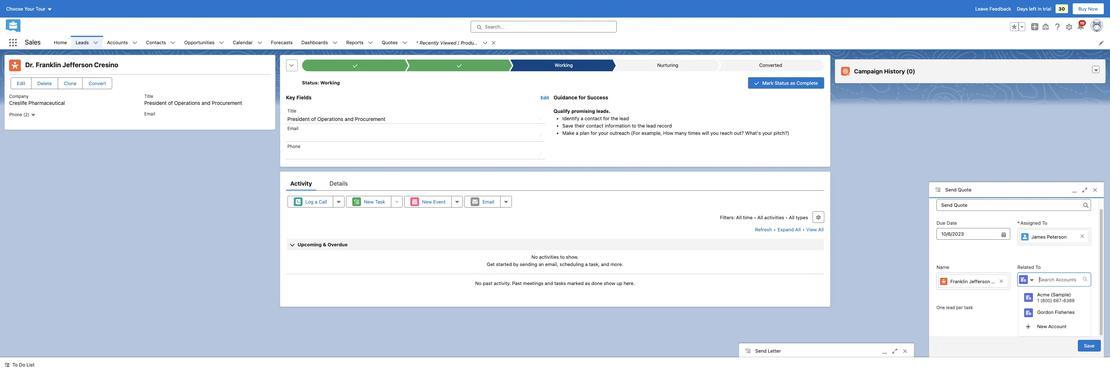 Task type: describe. For each thing, give the bounding box(es) containing it.
company creslife pharmaceutical
[[9, 94, 65, 106]]

contacts list item
[[142, 36, 180, 49]]

2 vertical spatial for
[[591, 130, 597, 136]]

all right time
[[758, 215, 764, 221]]

0 horizontal spatial cresino
[[94, 61, 118, 69]]

opportunities
[[184, 39, 215, 45]]

converted
[[760, 62, 783, 68]]

a inside the no activities to show. get started by sending an email, scheduling a task, and more.
[[585, 261, 588, 267]]

due date
[[937, 220, 958, 226]]

(sample)
[[1052, 292, 1072, 298]]

&
[[323, 242, 327, 248]]

email,
[[546, 261, 559, 267]]

1 your from the left
[[599, 130, 609, 136]]

one
[[937, 305, 946, 310]]

new task
[[364, 199, 385, 205]]

0 vertical spatial activities
[[765, 215, 785, 221]]

text default image inside calendar list item
[[257, 40, 262, 45]]

of inside title president of operations and procurement
[[168, 100, 173, 106]]

1 vertical spatial contact
[[587, 123, 604, 129]]

account
[[1049, 324, 1067, 330]]

cresino inside send quote dialog
[[992, 279, 1009, 285]]

accounts list item
[[103, 36, 142, 49]]

days left in trial
[[1018, 6, 1052, 12]]

leads
[[76, 39, 89, 45]]

quotes link
[[378, 36, 402, 49]]

more.
[[611, 261, 624, 267]]

as inside button
[[791, 80, 796, 86]]

working link
[[514, 60, 613, 71]]

information
[[605, 123, 631, 129]]

to inside the no activities to show. get started by sending an email, scheduling a task, and more.
[[561, 254, 565, 260]]

text default image inside leads list item
[[93, 40, 98, 45]]

no activities to show. get started by sending an email, scheduling a task, and more.
[[487, 254, 624, 267]]

send quote dialog
[[929, 182, 1105, 358]]

franklin inside send quote dialog
[[951, 279, 968, 285]]

activity
[[290, 180, 312, 187]]

text default image for dashboards
[[333, 40, 338, 45]]

fields
[[297, 94, 312, 101]]

to for assigned to
[[1043, 220, 1048, 226]]

identify
[[563, 115, 580, 121]]

buy now
[[1079, 6, 1099, 12]]

jefferson inside send quote dialog
[[970, 279, 991, 285]]

title for title president of operations and procurement
[[144, 94, 153, 99]]

procurement inside title president of operations and procurement
[[212, 100, 242, 106]]

refresh
[[755, 227, 772, 233]]

convert
[[89, 80, 106, 86]]

recently
[[420, 40, 439, 46]]

franklin jefferson cresino link
[[939, 274, 1009, 288]]

no for past
[[476, 281, 482, 286]]

left
[[1030, 6, 1037, 12]]

working inside path options list box
[[555, 62, 573, 68]]

one lead per task
[[937, 305, 974, 310]]

(800)
[[1041, 298, 1053, 304]]

per
[[957, 305, 964, 310]]

new event
[[422, 199, 446, 205]]

upcoming & overdue
[[298, 242, 348, 248]]

quotes list item
[[378, 36, 412, 49]]

creslife
[[9, 100, 27, 106]]

quotes
[[382, 39, 398, 45]]

list item containing *
[[412, 36, 500, 49]]

search... button
[[471, 21, 617, 33]]

* for * recently viewed | products
[[416, 40, 418, 46]]

new for new event
[[422, 199, 432, 205]]

dashboards list item
[[297, 36, 342, 49]]

edit button
[[11, 78, 32, 89]]

to inside qualify promising leads. identify a contact for the lead save their contact information to the lead record make a plan for your outreach (for example, how many times will you reach out? what's your pitch?)
[[632, 123, 637, 129]]

leave
[[976, 6, 989, 12]]

time
[[744, 215, 753, 221]]

up
[[617, 281, 623, 286]]

1 vertical spatial operations
[[318, 116, 344, 122]]

choose
[[6, 6, 23, 12]]

new account
[[1038, 324, 1067, 330]]

send for send letter
[[756, 348, 767, 354]]

opportunities list item
[[180, 36, 229, 49]]

upcoming & overdue button
[[286, 239, 824, 251]]

past
[[512, 281, 522, 286]]

all left time
[[737, 215, 742, 221]]

history
[[885, 68, 906, 75]]

viewed
[[440, 40, 457, 46]]

1 vertical spatial lead
[[647, 123, 656, 129]]

1 vertical spatial for
[[604, 115, 610, 121]]

refresh button
[[755, 224, 773, 236]]

assigned
[[1021, 220, 1041, 226]]

status : working
[[302, 80, 340, 86]]

10
[[1081, 21, 1085, 25]]

new event button
[[404, 196, 452, 208]]

gordon fisheries
[[1038, 309, 1075, 315]]

expand all button
[[778, 224, 802, 236]]

title for title
[[288, 108, 297, 114]]

save inside save button
[[1085, 343, 1095, 349]]

tasks
[[555, 281, 566, 286]]

converted link
[[722, 60, 821, 71]]

company
[[9, 94, 29, 99]]

pharmaceutical
[[28, 100, 65, 106]]

accounts link
[[103, 36, 132, 49]]

in
[[1038, 6, 1042, 12]]

forecasts link
[[267, 36, 297, 49]]

products
[[461, 40, 481, 46]]

save inside qualify promising leads. identify a contact for the lead save their contact information to the lead record make a plan for your outreach (for example, how many times will you reach out? what's your pitch?)
[[563, 123, 574, 129]]

1 vertical spatial president
[[288, 116, 310, 122]]

home link
[[49, 36, 71, 49]]

search...
[[485, 24, 505, 30]]

1 vertical spatial as
[[585, 281, 590, 286]]

times
[[689, 130, 701, 136]]

choose your tour button
[[6, 3, 52, 15]]

buy
[[1079, 6, 1088, 12]]

how
[[664, 130, 674, 136]]

choose your tour
[[6, 6, 46, 12]]

details
[[330, 180, 348, 187]]

dr.
[[25, 61, 34, 69]]

new for new task
[[364, 199, 374, 205]]

plan
[[580, 130, 590, 136]]

name
[[937, 264, 950, 270]]

letter
[[768, 348, 781, 354]]

to inside to do list button
[[12, 362, 18, 368]]

quote
[[959, 187, 972, 193]]

no for activities
[[532, 254, 538, 260]]

Subject text field
[[937, 199, 1092, 211]]

list containing home
[[49, 36, 1111, 49]]

0 horizontal spatial working
[[320, 80, 340, 86]]

expand
[[778, 227, 794, 233]]

complete
[[797, 80, 818, 86]]

0 vertical spatial jefferson
[[62, 61, 93, 69]]

6389
[[1064, 298, 1075, 304]]

• left expand
[[774, 227, 776, 233]]

calendar
[[233, 39, 253, 45]]

1 vertical spatial email
[[288, 126, 299, 131]]

opportunities link
[[180, 36, 219, 49]]

subject
[[941, 192, 956, 198]]

text default image inside accounts list item
[[132, 40, 137, 45]]

refresh • expand all • view all
[[755, 227, 824, 233]]



Task type: vqa. For each thing, say whether or not it's contained in the screenshot.
Reports LIST ITEM
yes



Task type: locate. For each thing, give the bounding box(es) containing it.
1 horizontal spatial no
[[532, 254, 538, 260]]

1 vertical spatial the
[[638, 123, 645, 129]]

phone for phone (2)
[[9, 112, 22, 117]]

1 horizontal spatial operations
[[318, 116, 344, 122]]

franklin
[[36, 61, 61, 69], [951, 279, 968, 285]]

jefferson
[[62, 61, 93, 69], [970, 279, 991, 285]]

2 your from the left
[[763, 130, 773, 136]]

due
[[937, 220, 946, 226]]

0 vertical spatial *
[[416, 40, 418, 46]]

key
[[286, 94, 295, 101]]

* left assigned
[[1018, 220, 1020, 226]]

operations
[[174, 100, 200, 106], [318, 116, 344, 122]]

activities up the email,
[[539, 254, 559, 260]]

task
[[965, 305, 974, 310]]

calendar list item
[[229, 36, 267, 49]]

1 vertical spatial phone
[[288, 144, 301, 149]]

1 horizontal spatial to
[[1036, 264, 1041, 270]]

all right view
[[819, 227, 824, 233]]

record
[[658, 123, 672, 129]]

to left 'show.'
[[561, 254, 565, 260]]

1 vertical spatial jefferson
[[970, 279, 991, 285]]

reports link
[[342, 36, 368, 49]]

text default image inside dashboards 'list item'
[[333, 40, 338, 45]]

Related To text field
[[1035, 273, 1083, 286]]

activities
[[765, 215, 785, 221], [539, 254, 559, 260]]

1 vertical spatial edit
[[541, 95, 550, 101]]

text default image inside phone (2) popup button
[[31, 113, 36, 118]]

the
[[611, 115, 619, 121], [638, 123, 645, 129]]

reports list item
[[342, 36, 378, 49]]

lead up information
[[620, 115, 629, 121]]

james
[[1032, 234, 1046, 240]]

meetings
[[523, 281, 544, 286]]

success
[[587, 94, 609, 101]]

email inside button
[[483, 199, 495, 205]]

task,
[[589, 261, 600, 267]]

1 horizontal spatial of
[[311, 116, 316, 122]]

filters: all time • all activities • all types
[[720, 215, 809, 221]]

0 vertical spatial no
[[532, 254, 538, 260]]

your left pitch?)
[[763, 130, 773, 136]]

james peterson
[[1032, 234, 1067, 240]]

list box
[[1018, 287, 1092, 337]]

1 vertical spatial to
[[561, 254, 565, 260]]

send left quote
[[946, 187, 957, 193]]

title
[[144, 94, 153, 99], [288, 108, 297, 114]]

0 vertical spatial contact
[[585, 115, 602, 121]]

text default image right products
[[483, 41, 488, 46]]

list item
[[412, 36, 500, 49]]

2 horizontal spatial to
[[1043, 220, 1048, 226]]

2 horizontal spatial for
[[604, 115, 610, 121]]

a down promising
[[581, 115, 584, 121]]

dashboards link
[[297, 36, 333, 49]]

a inside button
[[315, 199, 318, 205]]

1 horizontal spatial cresino
[[992, 279, 1009, 285]]

for down leads.
[[604, 115, 610, 121]]

|
[[458, 40, 460, 46]]

0 horizontal spatial edit
[[17, 80, 25, 86]]

0 vertical spatial for
[[579, 94, 586, 101]]

0 vertical spatial email
[[144, 111, 155, 117]]

leads list item
[[71, 36, 103, 49]]

contact down leads.
[[585, 115, 602, 121]]

log a call button
[[288, 196, 333, 208]]

procurement
[[212, 100, 242, 106], [355, 116, 386, 122]]

1 vertical spatial franklin
[[951, 279, 968, 285]]

your
[[599, 130, 609, 136], [763, 130, 773, 136]]

to
[[632, 123, 637, 129], [561, 254, 565, 260]]

0 horizontal spatial status
[[302, 80, 318, 86]]

0 horizontal spatial to
[[561, 254, 565, 260]]

the up information
[[611, 115, 619, 121]]

log a call
[[305, 199, 327, 205]]

1 horizontal spatial edit
[[541, 95, 550, 101]]

0 vertical spatial franklin
[[36, 61, 61, 69]]

0 horizontal spatial activities
[[539, 254, 559, 260]]

0 vertical spatial title
[[144, 94, 153, 99]]

(0)
[[907, 68, 916, 75]]

their
[[575, 123, 585, 129]]

accounts
[[107, 39, 128, 45]]

0 vertical spatial lead
[[620, 115, 629, 121]]

1 horizontal spatial jefferson
[[970, 279, 991, 285]]

lead
[[620, 115, 629, 121], [647, 123, 656, 129], [947, 305, 956, 310]]

no left past
[[476, 281, 482, 286]]

upcoming
[[298, 242, 322, 248]]

status inside button
[[775, 80, 789, 86]]

phone inside popup button
[[9, 112, 22, 117]]

path options list box
[[302, 60, 825, 71]]

to right related
[[1036, 264, 1041, 270]]

1 horizontal spatial email
[[288, 126, 299, 131]]

2 vertical spatial lead
[[947, 305, 956, 310]]

1 horizontal spatial the
[[638, 123, 645, 129]]

1 horizontal spatial your
[[763, 130, 773, 136]]

no past activity. past meetings and tasks marked as done show up here.
[[476, 281, 635, 286]]

new account option
[[1019, 320, 1091, 333]]

text default image right (2) in the top left of the page
[[31, 113, 36, 118]]

tab list
[[286, 176, 825, 191]]

0 vertical spatial working
[[555, 62, 573, 68]]

show
[[604, 281, 616, 286]]

edit left guidance
[[541, 95, 550, 101]]

1 horizontal spatial lead
[[647, 123, 656, 129]]

lead image
[[9, 60, 21, 71]]

group
[[1011, 22, 1026, 31]]

send inside dialog
[[946, 187, 957, 193]]

leads.
[[597, 109, 611, 114]]

text default image inside to do list button
[[4, 362, 10, 368]]

to for related to
[[1036, 264, 1041, 270]]

0 horizontal spatial send
[[756, 348, 767, 354]]

0 horizontal spatial the
[[611, 115, 619, 121]]

0 horizontal spatial franklin
[[36, 61, 61, 69]]

for up promising
[[579, 94, 586, 101]]

make
[[563, 130, 575, 136]]

status up fields
[[302, 80, 318, 86]]

president inside title president of operations and procurement
[[144, 100, 167, 106]]

0 horizontal spatial to
[[12, 362, 18, 368]]

text default image right contacts
[[171, 40, 176, 45]]

done
[[592, 281, 603, 286]]

operations inside title president of operations and procurement
[[174, 100, 200, 106]]

past
[[483, 281, 493, 286]]

and inside title president of operations and procurement
[[202, 100, 211, 106]]

new
[[364, 199, 374, 205], [422, 199, 432, 205], [1038, 324, 1048, 330]]

to up (for
[[632, 123, 637, 129]]

send left letter
[[756, 348, 767, 354]]

guidance
[[554, 94, 578, 101]]

guidance for success
[[554, 94, 609, 101]]

working right :
[[320, 80, 340, 86]]

0 vertical spatial to
[[632, 123, 637, 129]]

contact up plan at the top
[[587, 123, 604, 129]]

qualify promising leads. identify a contact for the lead save their contact information to the lead record make a plan for your outreach (for example, how many times will you reach out? what's your pitch?)
[[554, 109, 790, 136]]

account image
[[1025, 309, 1033, 317]]

0 horizontal spatial *
[[416, 40, 418, 46]]

a left task,
[[585, 261, 588, 267]]

as left done
[[585, 281, 590, 286]]

to right assigned
[[1043, 220, 1048, 226]]

0 horizontal spatial operations
[[174, 100, 200, 106]]

2 horizontal spatial new
[[1038, 324, 1048, 330]]

as
[[791, 80, 796, 86], [585, 281, 590, 286]]

pitch?)
[[774, 130, 790, 136]]

0 horizontal spatial procurement
[[212, 100, 242, 106]]

new inside button
[[422, 199, 432, 205]]

account image
[[1025, 293, 1033, 302]]

title president of operations and procurement
[[144, 94, 242, 106]]

text default image
[[171, 40, 176, 45], [333, 40, 338, 45], [368, 40, 373, 45], [483, 41, 488, 46], [31, 113, 36, 118], [1030, 278, 1035, 283]]

(for
[[631, 130, 641, 136]]

list box inside send quote dialog
[[1018, 287, 1092, 337]]

log
[[305, 199, 314, 205]]

text default image inside reports list item
[[368, 40, 373, 45]]

cresino
[[94, 61, 118, 69], [992, 279, 1009, 285]]

text default image left reports "link"
[[333, 40, 338, 45]]

cresino up "convert"
[[94, 61, 118, 69]]

edit inside button
[[17, 80, 25, 86]]

0 vertical spatial of
[[168, 100, 173, 106]]

tab list containing activity
[[286, 176, 825, 191]]

1 horizontal spatial activities
[[765, 215, 785, 221]]

leave feedback link
[[976, 6, 1012, 12]]

1 horizontal spatial save
[[1085, 343, 1095, 349]]

as left complete
[[791, 80, 796, 86]]

0 vertical spatial cresino
[[94, 61, 118, 69]]

0 vertical spatial phone
[[9, 112, 22, 117]]

1 horizontal spatial for
[[591, 130, 597, 136]]

get
[[487, 261, 495, 267]]

send letter link
[[740, 344, 914, 359]]

1 vertical spatial save
[[1085, 343, 1095, 349]]

marked
[[568, 281, 584, 286]]

promising
[[572, 109, 595, 114]]

accounts image
[[1020, 275, 1028, 284]]

1 vertical spatial title
[[288, 108, 297, 114]]

1 vertical spatial no
[[476, 281, 482, 286]]

0 vertical spatial edit
[[17, 80, 25, 86]]

1 horizontal spatial new
[[422, 199, 432, 205]]

related
[[1018, 264, 1035, 270]]

1 vertical spatial *
[[1018, 220, 1020, 226]]

title inside title president of operations and procurement
[[144, 94, 153, 99]]

2 horizontal spatial email
[[483, 199, 495, 205]]

• up expand
[[786, 215, 788, 221]]

no up sending
[[532, 254, 538, 260]]

0 vertical spatial send
[[946, 187, 957, 193]]

1 horizontal spatial as
[[791, 80, 796, 86]]

lead up example,
[[647, 123, 656, 129]]

status right "mark"
[[775, 80, 789, 86]]

1 horizontal spatial title
[[288, 108, 297, 114]]

for right plan at the top
[[591, 130, 597, 136]]

1 horizontal spatial working
[[555, 62, 573, 68]]

1 horizontal spatial status
[[775, 80, 789, 86]]

activities up refresh
[[765, 215, 785, 221]]

new inside "button"
[[364, 199, 374, 205]]

1 horizontal spatial to
[[632, 123, 637, 129]]

0 horizontal spatial email
[[144, 111, 155, 117]]

a right 'log'
[[315, 199, 318, 205]]

1 vertical spatial send
[[756, 348, 767, 354]]

text default image inside quotes list item
[[402, 40, 408, 45]]

0 vertical spatial president
[[144, 100, 167, 106]]

:
[[318, 80, 319, 86]]

0 horizontal spatial title
[[144, 94, 153, 99]]

0 horizontal spatial president
[[144, 100, 167, 106]]

0 vertical spatial procurement
[[212, 100, 242, 106]]

new inside "option"
[[1038, 324, 1048, 330]]

all left types
[[789, 215, 795, 221]]

all right expand
[[796, 227, 801, 233]]

cresino left accounts image
[[992, 279, 1009, 285]]

a left plan at the top
[[576, 130, 579, 136]]

clone button
[[58, 78, 83, 89]]

jefferson up task
[[970, 279, 991, 285]]

1 horizontal spatial president
[[288, 116, 310, 122]]

text default image right accounts image
[[1030, 278, 1035, 283]]

0 horizontal spatial lead
[[620, 115, 629, 121]]

to left do
[[12, 362, 18, 368]]

667-
[[1054, 298, 1064, 304]]

0 vertical spatial as
[[791, 80, 796, 86]]

activities inside the no activities to show. get started by sending an email, scheduling a task, and more.
[[539, 254, 559, 260]]

1 vertical spatial to
[[1036, 264, 1041, 270]]

new down gordon
[[1038, 324, 1048, 330]]

text default image right reports
[[368, 40, 373, 45]]

0 horizontal spatial no
[[476, 281, 482, 286]]

leave feedback
[[976, 6, 1012, 12]]

* left recently
[[416, 40, 418, 46]]

send for send quote
[[946, 187, 957, 193]]

delete button
[[31, 78, 58, 89]]

0 vertical spatial operations
[[174, 100, 200, 106]]

contacts link
[[142, 36, 171, 49]]

key fields
[[286, 94, 312, 101]]

franklin up per
[[951, 279, 968, 285]]

2 vertical spatial to
[[12, 362, 18, 368]]

text default image for *
[[483, 41, 488, 46]]

overdue
[[328, 242, 348, 248]]

list box containing acme (sample)
[[1018, 287, 1092, 337]]

0 horizontal spatial for
[[579, 94, 586, 101]]

working up guidance
[[555, 62, 573, 68]]

2 horizontal spatial lead
[[947, 305, 956, 310]]

save button
[[1079, 340, 1102, 352]]

•
[[754, 215, 757, 221], [786, 215, 788, 221], [774, 227, 776, 233], [803, 227, 805, 233]]

new for new account
[[1038, 324, 1048, 330]]

james peterson link
[[1020, 230, 1090, 243]]

0 vertical spatial the
[[611, 115, 619, 121]]

buy now button
[[1073, 3, 1105, 15]]

and inside the no activities to show. get started by sending an email, scheduling a task, and more.
[[601, 261, 610, 267]]

forecasts
[[271, 39, 293, 45]]

gordon fisheries link
[[1019, 306, 1091, 320]]

text default image for reports
[[368, 40, 373, 45]]

edit
[[17, 80, 25, 86], [541, 95, 550, 101]]

0 vertical spatial to
[[1043, 220, 1048, 226]]

by
[[513, 261, 519, 267]]

types
[[796, 215, 809, 221]]

phone for phone
[[288, 144, 301, 149]]

new left event
[[422, 199, 432, 205]]

sales
[[25, 38, 41, 46]]

* for *
[[1018, 220, 1020, 226]]

text default image for contacts
[[171, 40, 176, 45]]

1 horizontal spatial procurement
[[355, 116, 386, 122]]

convert button
[[82, 78, 112, 89]]

tour
[[36, 6, 46, 12]]

1 horizontal spatial *
[[1018, 220, 1020, 226]]

* recently viewed | products
[[416, 40, 481, 46]]

list
[[49, 36, 1111, 49]]

your down information
[[599, 130, 609, 136]]

• right time
[[754, 215, 757, 221]]

None text field
[[937, 228, 1011, 240]]

save
[[563, 123, 574, 129], [1085, 343, 1095, 349]]

date
[[947, 220, 958, 226]]

1 horizontal spatial phone
[[288, 144, 301, 149]]

text default image inside 'opportunities' list item
[[219, 40, 224, 45]]

phone (2)
[[9, 112, 31, 117]]

campaign history (0)
[[855, 68, 916, 75]]

acme (sample) 1 (800) 667-6389
[[1038, 292, 1075, 304]]

text default image
[[491, 40, 496, 45], [93, 40, 98, 45], [132, 40, 137, 45], [219, 40, 224, 45], [257, 40, 262, 45], [402, 40, 408, 45], [1083, 277, 1088, 282], [4, 362, 10, 368]]

reports
[[346, 39, 364, 45]]

edit up company
[[17, 80, 25, 86]]

1
[[1038, 298, 1040, 304]]

dashboards
[[302, 39, 328, 45]]

text default image inside contacts list item
[[171, 40, 176, 45]]

jefferson up clone
[[62, 61, 93, 69]]

new left the task
[[364, 199, 374, 205]]

0 horizontal spatial new
[[364, 199, 374, 205]]

none text field inside send quote dialog
[[937, 228, 1011, 240]]

0 horizontal spatial of
[[168, 100, 173, 106]]

franklin right dr.
[[36, 61, 61, 69]]

lead inside send quote dialog
[[947, 305, 956, 310]]

1 vertical spatial procurement
[[355, 116, 386, 122]]

send
[[946, 187, 957, 193], [756, 348, 767, 354]]

• left view
[[803, 227, 805, 233]]

no inside the no activities to show. get started by sending an email, scheduling a task, and more.
[[532, 254, 538, 260]]

1 vertical spatial cresino
[[992, 279, 1009, 285]]

the up (for
[[638, 123, 645, 129]]

* inside send quote dialog
[[1018, 220, 1020, 226]]

0 horizontal spatial save
[[563, 123, 574, 129]]

0 horizontal spatial as
[[585, 281, 590, 286]]

0 horizontal spatial phone
[[9, 112, 22, 117]]

1 horizontal spatial franklin
[[951, 279, 968, 285]]

lead left per
[[947, 305, 956, 310]]

activity link
[[290, 176, 312, 191]]



